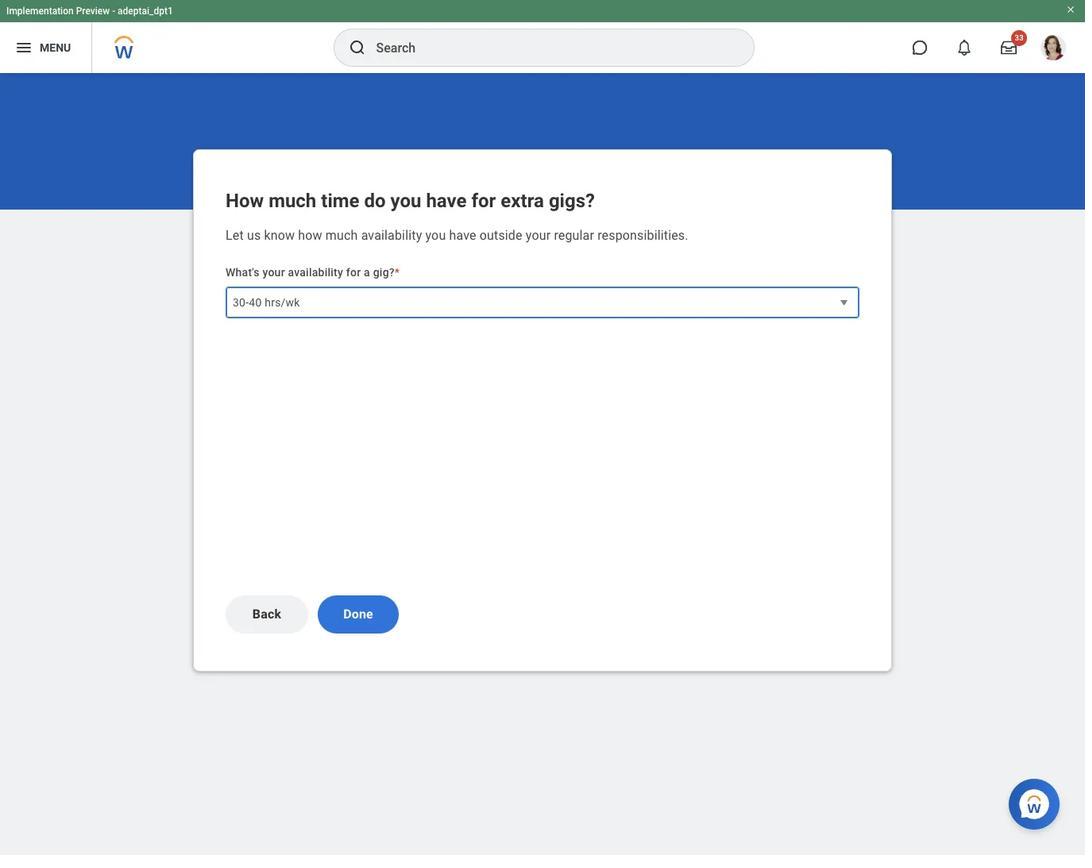 Task type: vqa. For each thing, say whether or not it's contained in the screenshot.
your
yes



Task type: describe. For each thing, give the bounding box(es) containing it.
adeptai_dpt1
[[118, 6, 173, 17]]

responsibilities.
[[598, 228, 689, 243]]

what's your availability for a gig? *
[[226, 266, 400, 279]]

time
[[321, 190, 360, 212]]

Search Workday  search field
[[376, 30, 721, 65]]

0 vertical spatial you
[[391, 190, 421, 212]]

regular
[[554, 228, 594, 243]]

implementation
[[6, 6, 74, 17]]

*
[[395, 266, 400, 279]]

a
[[364, 266, 370, 279]]

1 horizontal spatial availability
[[361, 228, 422, 243]]

how much time do you have for extra gigs?
[[226, 190, 595, 212]]

justify image
[[14, 38, 33, 57]]

menu button
[[0, 22, 92, 73]]

menu
[[40, 41, 71, 54]]

1 vertical spatial much
[[326, 228, 358, 243]]

notifications large image
[[957, 40, 973, 56]]

outside
[[480, 228, 523, 243]]

back button
[[226, 596, 308, 634]]

let us know how much availability you have outside your regular responsibilities.
[[226, 228, 689, 243]]

how
[[226, 190, 264, 212]]

implementation preview -   adeptai_dpt1
[[6, 6, 173, 17]]

know
[[264, 228, 295, 243]]

1 vertical spatial availability
[[288, 266, 343, 279]]



Task type: locate. For each thing, give the bounding box(es) containing it.
1 vertical spatial for
[[346, 266, 361, 279]]

back
[[253, 607, 281, 622]]

your right what's
[[263, 266, 285, 279]]

1 vertical spatial have
[[449, 228, 476, 243]]

0 horizontal spatial availability
[[288, 266, 343, 279]]

close environment banner image
[[1066, 5, 1076, 14]]

much right how
[[326, 228, 358, 243]]

your
[[526, 228, 551, 243], [263, 266, 285, 279]]

0 vertical spatial your
[[526, 228, 551, 243]]

done
[[343, 607, 373, 622]]

for left "a"
[[346, 266, 361, 279]]

you right do
[[391, 190, 421, 212]]

1 horizontal spatial for
[[472, 190, 496, 212]]

preview
[[76, 6, 110, 17]]

inbox large image
[[1001, 40, 1017, 56]]

availability down how
[[288, 266, 343, 279]]

how
[[298, 228, 322, 243]]

1 horizontal spatial you
[[425, 228, 446, 243]]

0 horizontal spatial much
[[269, 190, 316, 212]]

for
[[472, 190, 496, 212], [346, 266, 361, 279]]

you
[[391, 190, 421, 212], [425, 228, 446, 243]]

0 vertical spatial much
[[269, 190, 316, 212]]

availability up *
[[361, 228, 422, 243]]

0 horizontal spatial your
[[263, 266, 285, 279]]

0 vertical spatial for
[[472, 190, 496, 212]]

profile logan mcneil image
[[1041, 35, 1066, 64]]

for up outside
[[472, 190, 496, 212]]

let
[[226, 228, 244, 243]]

gigs?
[[549, 190, 595, 212]]

33 button
[[992, 30, 1027, 65]]

0 vertical spatial have
[[426, 190, 467, 212]]

us
[[247, 228, 261, 243]]

1 vertical spatial you
[[425, 228, 446, 243]]

1 horizontal spatial your
[[526, 228, 551, 243]]

have
[[426, 190, 467, 212], [449, 228, 476, 243]]

extra
[[501, 190, 544, 212]]

what's
[[226, 266, 260, 279]]

much
[[269, 190, 316, 212], [326, 228, 358, 243]]

-
[[112, 6, 115, 17]]

1 vertical spatial your
[[263, 266, 285, 279]]

0 horizontal spatial you
[[391, 190, 421, 212]]

do
[[364, 190, 386, 212]]

you down how much time do you have for extra gigs?
[[425, 228, 446, 243]]

menu banner
[[0, 0, 1085, 73]]

your left regular at the top
[[526, 228, 551, 243]]

much up know
[[269, 190, 316, 212]]

0 horizontal spatial for
[[346, 266, 361, 279]]

gig?
[[373, 266, 395, 279]]

have left outside
[[449, 228, 476, 243]]

done button
[[318, 596, 399, 634]]

availability
[[361, 228, 422, 243], [288, 266, 343, 279]]

search image
[[348, 38, 367, 57]]

have up let us know how much availability you have outside your regular responsibilities.
[[426, 190, 467, 212]]

0 vertical spatial availability
[[361, 228, 422, 243]]

1 horizontal spatial much
[[326, 228, 358, 243]]

33
[[1015, 33, 1024, 42]]



